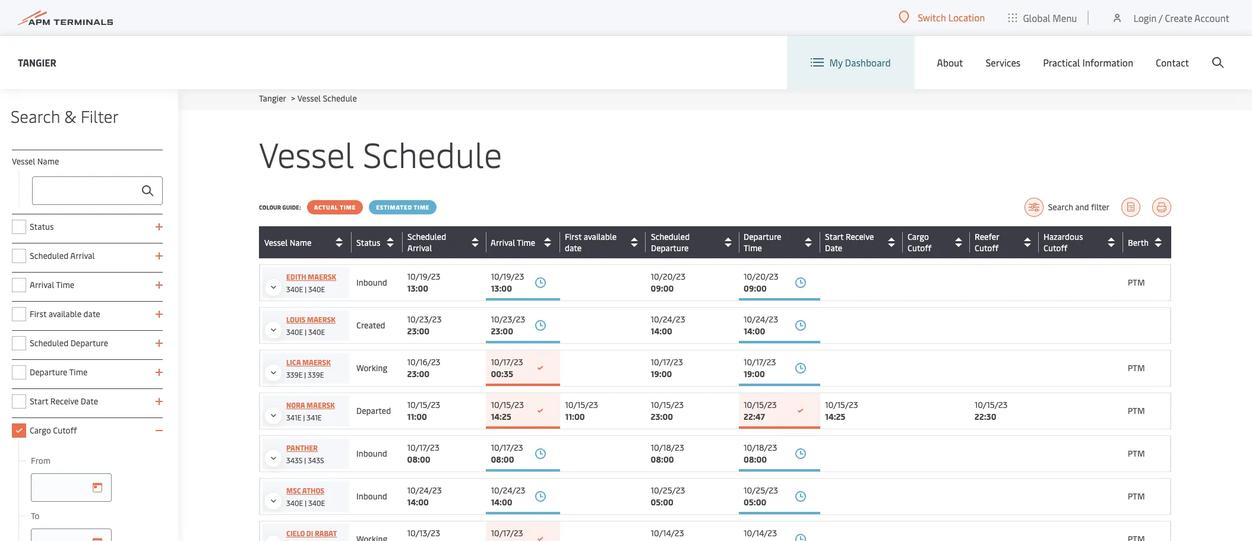 Task type: vqa. For each thing, say whether or not it's contained in the screenshot.


Task type: locate. For each thing, give the bounding box(es) containing it.
vessel name button for status button for departure time button associated with start receive date button related to first reefer cutoff button from right's cargo cutoff "button"
[[264, 233, 349, 252]]

berth button
[[1128, 233, 1168, 252], [1128, 233, 1168, 252]]

account
[[1195, 11, 1230, 24]]

0 horizontal spatial 10/18/23 08:00
[[651, 442, 684, 465]]

10/15/23
[[407, 399, 440, 411], [491, 399, 524, 411], [565, 399, 598, 411], [651, 399, 684, 411], [744, 399, 777, 411], [825, 399, 858, 411], [975, 399, 1008, 411]]

start receive date for cargo cutoff "button" for second reefer cutoff button from the right's start receive date button
[[825, 231, 874, 254]]

10/23/23 23:00 up the 10/17/23 00:35
[[491, 314, 525, 337]]

0 horizontal spatial 05:00
[[651, 497, 674, 508]]

dashboard
[[845, 56, 891, 69]]

1 horizontal spatial 14:25
[[825, 411, 846, 422]]

10/17/23 19:00 up 10/15/23 23:00
[[651, 356, 683, 380]]

10/20/23 09:00
[[651, 271, 686, 294], [744, 271, 779, 294]]

ptm
[[1128, 277, 1145, 288], [1128, 362, 1145, 374], [1128, 405, 1145, 416], [1128, 448, 1145, 459], [1128, 491, 1145, 502]]

2 10/17/23 19:00 from the left
[[744, 356, 776, 380]]

1 reefer cutoff from the left
[[975, 231, 999, 254]]

inbound
[[356, 277, 387, 288], [356, 448, 387, 459], [356, 491, 387, 502]]

2 09:00 from the left
[[744, 283, 767, 294]]

1 horizontal spatial 341e
[[307, 413, 322, 422]]

23:00
[[407, 326, 430, 337], [491, 326, 513, 337], [407, 368, 430, 380], [651, 411, 673, 422]]

hazardous for second reefer cutoff button from the right
[[1044, 231, 1083, 242]]

2 reefer cutoff from the left
[[975, 231, 999, 254]]

1 10/15/23 from the left
[[407, 399, 440, 411]]

1 start receive date button from the left
[[825, 231, 900, 254]]

2 reefer from the left
[[975, 231, 999, 242]]

maersk for working
[[302, 358, 331, 367]]

0 horizontal spatial time
[[340, 203, 356, 211]]

scheduled arrival for scheduled arrival button corresponding to status button for departure time button corresponding to cargo cutoff "button" for second reefer cutoff button from the right's start receive date button
[[407, 231, 446, 254]]

status button for departure time button corresponding to cargo cutoff "button" for second reefer cutoff button from the right's start receive date button
[[356, 233, 400, 252]]

1 10/15/23 11:00 from the left
[[407, 399, 440, 422]]

actual
[[314, 203, 338, 211]]

1 horizontal spatial 05:00
[[744, 497, 767, 508]]

10/18/23 08:00 down 22:47
[[744, 442, 777, 465]]

name for second reefer cutoff button from the right
[[290, 237, 312, 248]]

1 10/20/23 09:00 from the left
[[651, 271, 686, 294]]

0 horizontal spatial 10/20/23 09:00
[[651, 271, 686, 294]]

0 horizontal spatial 10/15/23 11:00
[[407, 399, 440, 422]]

first available date button
[[565, 231, 643, 254], [565, 231, 643, 254]]

10/19/23
[[407, 271, 441, 282], [491, 271, 524, 282]]

1 horizontal spatial 10/19/23
[[491, 271, 524, 282]]

0 vertical spatial search
[[11, 105, 60, 127]]

2 berth from the left
[[1128, 237, 1149, 248]]

hazardous cutoff
[[1044, 231, 1083, 254], [1044, 231, 1083, 254]]

3 inbound from the top
[[356, 491, 387, 502]]

name
[[37, 156, 59, 167], [290, 237, 312, 248], [290, 237, 312, 248]]

ptm for 10/20/23
[[1128, 277, 1145, 288]]

1 horizontal spatial 10/23/23
[[491, 314, 525, 325]]

341e down nora
[[286, 413, 301, 422]]

maersk right edith
[[308, 272, 336, 282]]

1 10/20/23 from the left
[[651, 271, 686, 282]]

tangier
[[18, 56, 56, 69], [259, 93, 286, 104]]

1 horizontal spatial 10/17/23 08:00
[[491, 442, 523, 465]]

None checkbox
[[12, 220, 26, 234], [12, 278, 26, 292], [12, 365, 26, 380], [12, 394, 26, 409], [12, 424, 26, 438], [12, 220, 26, 234], [12, 278, 26, 292], [12, 365, 26, 380], [12, 394, 26, 409], [12, 424, 26, 438]]

1 horizontal spatial 09:00
[[744, 283, 767, 294]]

time
[[340, 203, 356, 211], [414, 203, 430, 211]]

05:00
[[651, 497, 674, 508], [744, 497, 767, 508]]

arrival time button
[[491, 233, 557, 252], [491, 233, 557, 252]]

1 10/15/23 14:25 from the left
[[491, 399, 524, 422]]

1 horizontal spatial 10/20/23
[[744, 271, 779, 282]]

cargo cutoff for second reefer cutoff button from the right
[[908, 231, 932, 254]]

departure time button
[[744, 231, 817, 254], [744, 231, 817, 254]]

0 horizontal spatial 10/17/23 08:00
[[407, 442, 440, 465]]

1 horizontal spatial 10/23/23 23:00
[[491, 314, 525, 337]]

1 horizontal spatial 339e
[[308, 370, 324, 380]]

ptm for 10/25/23
[[1128, 491, 1145, 502]]

1 vertical spatial inbound
[[356, 448, 387, 459]]

1 horizontal spatial 10/18/23
[[744, 442, 777, 453]]

0 horizontal spatial 10/14/23
[[651, 528, 684, 539]]

switch
[[918, 11, 946, 24]]

0 horizontal spatial 339e
[[286, 370, 303, 380]]

2 ptm from the top
[[1128, 362, 1145, 374]]

10/23/23 23:00 up 10/16/23
[[407, 314, 442, 337]]

1 horizontal spatial 10/19/23 13:00
[[491, 271, 524, 294]]

1 10/19/23 from the left
[[407, 271, 441, 282]]

2 vertical spatial inbound
[[356, 491, 387, 502]]

0 horizontal spatial 10/23/23
[[407, 314, 442, 325]]

maersk inside lica maersk 339e | 339e
[[302, 358, 331, 367]]

1 horizontal spatial 10/15/23 11:00
[[565, 399, 598, 422]]

hazardous for first reefer cutoff button from right
[[1044, 231, 1083, 242]]

lica maersk 339e | 339e
[[286, 358, 331, 380]]

2 10/15/23 from the left
[[491, 399, 524, 411]]

1 berth from the left
[[1128, 237, 1149, 248]]

my dashboard button
[[811, 36, 891, 89]]

1 13:00 from the left
[[407, 283, 428, 294]]

2 reefer cutoff button from the left
[[975, 231, 1036, 254]]

start receive date button for cargo cutoff "button" for second reefer cutoff button from the right
[[825, 231, 900, 254]]

search inside search and filter button
[[1048, 201, 1073, 213]]

| inside nora maersk 341e | 341e
[[303, 413, 305, 422]]

| up nora
[[304, 370, 306, 380]]

2 time from the left
[[414, 203, 430, 211]]

0 horizontal spatial tangier link
[[18, 55, 56, 70]]

1 10/25/23 from the left
[[651, 485, 685, 496]]

search left the and at top
[[1048, 201, 1073, 213]]

10/24/23
[[651, 314, 685, 325], [744, 314, 778, 325], [407, 485, 442, 496], [491, 485, 525, 496]]

hazardous cutoff button
[[1044, 231, 1120, 254], [1044, 231, 1120, 254]]

1 horizontal spatial tangier link
[[259, 93, 286, 104]]

340e
[[286, 285, 303, 294], [308, 285, 325, 294], [286, 327, 303, 337], [308, 327, 325, 337], [286, 498, 303, 508], [308, 498, 325, 508]]

maersk for departed
[[307, 400, 335, 410]]

1 horizontal spatial 10/20/23 09:00
[[744, 271, 779, 294]]

10/17/23 08:00
[[407, 442, 440, 465], [491, 442, 523, 465]]

4 10/15/23 from the left
[[651, 399, 684, 411]]

1 10/23/23 from the left
[[407, 314, 442, 325]]

1 08:00 from the left
[[407, 454, 430, 465]]

343s
[[286, 456, 303, 465], [308, 456, 324, 465]]

1 10/17/23 08:00 from the left
[[407, 442, 440, 465]]

0 vertical spatial tangier link
[[18, 55, 56, 70]]

maersk right louis
[[307, 315, 336, 324]]

0 horizontal spatial 10/15/23 14:25
[[491, 399, 524, 422]]

0 horizontal spatial search
[[11, 105, 60, 127]]

2 scheduled arrival button from the left
[[408, 231, 484, 254]]

2 berth button from the left
[[1128, 233, 1168, 252]]

341e up panther
[[307, 413, 322, 422]]

1 horizontal spatial search
[[1048, 201, 1073, 213]]

19:00 up 10/15/23 22:47
[[744, 368, 765, 380]]

reefer for first reefer cutoff button from right
[[975, 231, 999, 242]]

2 inbound from the top
[[356, 448, 387, 459]]

10/17/23 19:00 up 10/15/23 22:47
[[744, 356, 776, 380]]

cargo for first reefer cutoff button from right's cargo cutoff "button"
[[908, 231, 929, 242]]

vessel name for second reefer cutoff button from the right
[[264, 237, 312, 248]]

10/18/23 08:00
[[651, 442, 684, 465], [744, 442, 777, 465]]

14:25
[[491, 411, 511, 422], [825, 411, 846, 422]]

berth button for second reefer cutoff button from the right hazardous cutoff 'button'
[[1128, 233, 1168, 252]]

search left the &
[[11, 105, 60, 127]]

10/23/23 up the 10/17/23 00:35
[[491, 314, 525, 325]]

10/15/23 14:25
[[491, 399, 524, 422], [825, 399, 858, 422]]

1 horizontal spatial time
[[414, 203, 430, 211]]

| inside louis maersk 340e | 340e
[[305, 327, 307, 337]]

created
[[356, 320, 385, 331]]

| down panther
[[304, 456, 306, 465]]

0 horizontal spatial 343s
[[286, 456, 303, 465]]

340e up louis maersk 340e | 340e
[[308, 285, 325, 294]]

departure
[[744, 231, 781, 242], [744, 231, 781, 242], [651, 242, 689, 254], [651, 242, 689, 254], [70, 337, 108, 349], [30, 367, 67, 378]]

00:35
[[491, 368, 513, 380]]

1 horizontal spatial tangier
[[259, 93, 286, 104]]

340e up lica maersk 339e | 339e
[[308, 327, 325, 337]]

22:47
[[744, 411, 765, 422]]

2 start receive date button from the left
[[825, 231, 900, 254]]

10/17/23 19:00
[[651, 356, 683, 380], [744, 356, 776, 380]]

2 10/25/23 05:00 from the left
[[744, 485, 778, 508]]

2 10/23/23 from the left
[[491, 314, 525, 325]]

hazardous cutoff for second reefer cutoff button from the right hazardous cutoff 'button'
[[1044, 231, 1083, 254]]

cargo cutoff button for first reefer cutoff button from right
[[908, 231, 967, 254]]

scheduled departure for departure time button associated with start receive date button related to first reefer cutoff button from right's cargo cutoff "button"
[[651, 231, 690, 254]]

0 horizontal spatial 10/23/23 23:00
[[407, 314, 442, 337]]

berth for hazardous cutoff 'button' for first reefer cutoff button from right's berth button
[[1128, 237, 1149, 248]]

10/19/23 13:00
[[407, 271, 441, 294], [491, 271, 524, 294]]

maersk inside louis maersk 340e | 340e
[[307, 315, 336, 324]]

search and filter button
[[1025, 198, 1110, 217]]

cargo for cargo cutoff "button" for second reefer cutoff button from the right
[[908, 231, 929, 242]]

1 vertical spatial search
[[1048, 201, 1073, 213]]

first
[[565, 231, 582, 242], [565, 231, 582, 242], [30, 308, 46, 320]]

11:00
[[407, 411, 427, 422], [565, 411, 585, 422]]

time right "estimated"
[[414, 203, 430, 211]]

2 scheduled departure button from the left
[[651, 231, 737, 254]]

1 vertical spatial schedule
[[363, 130, 502, 177]]

10/17/23
[[491, 356, 523, 368], [651, 356, 683, 368], [744, 356, 776, 368], [407, 442, 440, 453], [491, 442, 523, 453], [491, 528, 523, 539]]

0 horizontal spatial 10/19/23 13:00
[[407, 271, 441, 294]]

10/23/23 up 10/16/23
[[407, 314, 442, 325]]

339e down lica
[[286, 370, 303, 380]]

10/18/23 down 22:47
[[744, 442, 777, 453]]

4 ptm from the top
[[1128, 448, 1145, 459]]

08:00
[[407, 454, 430, 465], [491, 454, 514, 465], [651, 454, 674, 465], [744, 454, 767, 465]]

1 horizontal spatial 19:00
[[744, 368, 765, 380]]

cargo cutoff button for second reefer cutoff button from the right
[[908, 231, 967, 254]]

1 10/19/23 13:00 from the left
[[407, 271, 441, 294]]

maersk right lica
[[302, 358, 331, 367]]

0 horizontal spatial 10/19/23
[[407, 271, 441, 282]]

hazardous
[[1044, 231, 1083, 242], [1044, 231, 1083, 242]]

0 horizontal spatial 10/18/23
[[651, 442, 684, 453]]

scheduled arrival for status button for departure time button associated with start receive date button related to first reefer cutoff button from right's cargo cutoff "button"'s scheduled arrival button
[[408, 231, 446, 254]]

1 inbound from the top
[[356, 277, 387, 288]]

2 13:00 from the left
[[491, 283, 512, 294]]

2 05:00 from the left
[[744, 497, 767, 508]]

maersk for created
[[307, 315, 336, 324]]

date
[[825, 242, 843, 254], [825, 242, 843, 254], [81, 396, 98, 407]]

departure time button for start receive date button related to first reefer cutoff button from right's cargo cutoff "button"
[[744, 231, 817, 254]]

cielo di rabat
[[286, 529, 337, 538]]

1 vertical spatial tangier
[[259, 93, 286, 104]]

1 reefer from the left
[[975, 231, 999, 242]]

1 horizontal spatial 10/25/23 05:00
[[744, 485, 778, 508]]

departure time
[[744, 231, 781, 254], [744, 231, 781, 254], [30, 367, 88, 378]]

inbound down departed
[[356, 448, 387, 459]]

| down louis
[[305, 327, 307, 337]]

0 horizontal spatial 11:00
[[407, 411, 427, 422]]

09:00
[[651, 283, 674, 294], [744, 283, 767, 294]]

inbound right athos
[[356, 491, 387, 502]]

arrival
[[491, 237, 515, 248], [491, 237, 515, 248], [407, 242, 432, 254], [408, 242, 432, 254], [70, 250, 95, 261], [30, 279, 54, 291]]

2 10/14/23 from the left
[[744, 528, 777, 539]]

1 horizontal spatial 10/25/23
[[744, 485, 778, 496]]

1 time from the left
[[340, 203, 356, 211]]

339e
[[286, 370, 303, 380], [308, 370, 324, 380]]

0 horizontal spatial 13:00
[[407, 283, 428, 294]]

6 10/15/23 from the left
[[825, 399, 858, 411]]

maersk right nora
[[307, 400, 335, 410]]

actual time
[[314, 203, 356, 211]]

| down edith
[[305, 285, 307, 294]]

| inside edith maersk 340e | 340e
[[305, 285, 307, 294]]

10/18/23 08:00 down 10/15/23 23:00
[[651, 442, 684, 465]]

vessel name for first reefer cutoff button from right
[[264, 237, 312, 248]]

1 horizontal spatial 10/14/23
[[744, 528, 777, 539]]

2 10/18/23 08:00 from the left
[[744, 442, 777, 465]]

1 horizontal spatial 10/18/23 08:00
[[744, 442, 777, 465]]

10/25/23
[[651, 485, 685, 496], [744, 485, 778, 496]]

arrival time button for status button for departure time button associated with start receive date button related to first reefer cutoff button from right's cargo cutoff "button"'s scheduled arrival button
[[491, 233, 557, 252]]

10/18/23
[[651, 442, 684, 453], [744, 442, 777, 453]]

1 scheduled arrival button from the left
[[407, 231, 483, 254]]

| inside the 'msc athos 340e | 340e'
[[305, 498, 307, 508]]

practical information button
[[1043, 36, 1134, 89]]

1 10/17/23 19:00 from the left
[[651, 356, 683, 380]]

340e down louis
[[286, 327, 303, 337]]

341e
[[286, 413, 301, 422], [307, 413, 322, 422]]

10/18/23 down 10/15/23 23:00
[[651, 442, 684, 453]]

reefer cutoff button
[[975, 231, 1036, 254], [975, 231, 1036, 254]]

None text field
[[32, 176, 163, 205]]

0 horizontal spatial 341e
[[286, 413, 301, 422]]

date for arrival time button related to status button for departure time button associated with start receive date button related to first reefer cutoff button from right's cargo cutoff "button"'s scheduled arrival button
[[565, 242, 582, 254]]

2 10/18/23 from the left
[[744, 442, 777, 453]]

first available date button for arrival time button related to status button for departure time button associated with start receive date button related to first reefer cutoff button from right's cargo cutoff "button"'s scheduled arrival button
[[565, 231, 643, 254]]

scheduled arrival
[[407, 231, 446, 254], [408, 231, 446, 254], [30, 250, 95, 261]]

hazardous cutoff button for first reefer cutoff button from right
[[1044, 231, 1120, 254]]

arrival time for second reefer cutoff button from the right
[[491, 237, 536, 248]]

berth
[[1128, 237, 1149, 248], [1128, 237, 1149, 248]]

1 scheduled departure button from the left
[[651, 231, 736, 254]]

time right actual in the left of the page
[[340, 203, 356, 211]]

5 ptm from the top
[[1128, 491, 1145, 502]]

| down nora
[[303, 413, 305, 422]]

0 horizontal spatial 10/20/23
[[651, 271, 686, 282]]

vessel name
[[12, 156, 59, 167], [264, 237, 312, 248], [264, 237, 312, 248]]

contact button
[[1156, 36, 1189, 89]]

panther 343s | 343s
[[286, 443, 324, 465]]

1 horizontal spatial 10/15/23 14:25
[[825, 399, 858, 422]]

ptm for 10/18/23
[[1128, 448, 1145, 459]]

1 horizontal spatial 13:00
[[491, 283, 512, 294]]

3 08:00 from the left
[[651, 454, 674, 465]]

arrival time for first reefer cutoff button from right
[[491, 237, 535, 248]]

1 horizontal spatial 10/17/23 19:00
[[744, 356, 776, 380]]

0 vertical spatial tangier
[[18, 56, 56, 69]]

date for first reefer cutoff button from right
[[825, 242, 843, 254]]

maersk inside nora maersk 341e | 341e
[[307, 400, 335, 410]]

0 horizontal spatial 09:00
[[651, 283, 674, 294]]

339e up nora maersk 341e | 341e
[[308, 370, 324, 380]]

| down athos
[[305, 498, 307, 508]]

2 10/19/23 from the left
[[491, 271, 524, 282]]

status button for departure time button associated with start receive date button related to first reefer cutoff button from right's cargo cutoff "button"
[[356, 233, 400, 252]]

first available date button for arrival time button corresponding to scheduled arrival button corresponding to status button for departure time button corresponding to cargo cutoff "button" for second reefer cutoff button from the right's start receive date button
[[565, 231, 643, 254]]

scheduled departure for departure time button corresponding to cargo cutoff "button" for second reefer cutoff button from the right's start receive date button
[[651, 231, 690, 254]]

|
[[305, 285, 307, 294], [305, 327, 307, 337], [304, 370, 306, 380], [303, 413, 305, 422], [304, 456, 306, 465], [305, 498, 307, 508]]

search for search & filter
[[11, 105, 60, 127]]

0 horizontal spatial 10/25/23 05:00
[[651, 485, 685, 508]]

0 vertical spatial schedule
[[323, 93, 357, 104]]

1 berth button from the left
[[1128, 233, 1168, 252]]

vessel name button for status button for departure time button corresponding to cargo cutoff "button" for second reefer cutoff button from the right's start receive date button
[[264, 233, 349, 252]]

about button
[[937, 36, 963, 89]]

start
[[825, 231, 844, 242], [825, 231, 844, 242], [30, 396, 48, 407]]

1 horizontal spatial 11:00
[[565, 411, 585, 422]]

receive
[[846, 231, 874, 242], [846, 231, 874, 242], [50, 396, 79, 407]]

1 horizontal spatial schedule
[[363, 130, 502, 177]]

0 horizontal spatial tangier
[[18, 56, 56, 69]]

1 09:00 from the left
[[651, 283, 674, 294]]

1 ptm from the top
[[1128, 277, 1145, 288]]

0 horizontal spatial 10/17/23 19:00
[[651, 356, 683, 380]]

10/24/23 14:00
[[651, 314, 685, 337], [744, 314, 778, 337], [407, 485, 442, 508], [491, 485, 525, 508]]

vessel name button
[[264, 233, 349, 252], [264, 233, 349, 252]]

3 ptm from the top
[[1128, 405, 1145, 416]]

2 10/25/23 from the left
[[744, 485, 778, 496]]

| for 10/16/23 23:00
[[304, 370, 306, 380]]

reefer cutoff
[[975, 231, 999, 254], [975, 231, 999, 254]]

0 vertical spatial inbound
[[356, 277, 387, 288]]

23:00 inside 10/15/23 23:00
[[651, 411, 673, 422]]

1 horizontal spatial 343s
[[308, 456, 324, 465]]

0 horizontal spatial 10/25/23
[[651, 485, 685, 496]]

athos
[[302, 486, 324, 495]]

maersk inside edith maersk 340e | 340e
[[308, 272, 336, 282]]

10/16/23
[[407, 356, 441, 368]]

None checkbox
[[12, 249, 26, 263], [12, 307, 26, 321], [12, 336, 26, 351], [12, 249, 26, 263], [12, 307, 26, 321], [12, 336, 26, 351]]

reefer
[[975, 231, 999, 242], [975, 231, 999, 242]]

1 19:00 from the left
[[651, 368, 672, 380]]

search
[[11, 105, 60, 127], [1048, 201, 1073, 213]]

19:00 up 10/15/23 23:00
[[651, 368, 672, 380]]

0 horizontal spatial schedule
[[323, 93, 357, 104]]

0 horizontal spatial 19:00
[[651, 368, 672, 380]]

| inside lica maersk 339e | 339e
[[304, 370, 306, 380]]

2 14:25 from the left
[[825, 411, 846, 422]]

0 horizontal spatial 14:25
[[491, 411, 511, 422]]

search & filter
[[11, 105, 119, 127]]

search for search and filter
[[1048, 201, 1073, 213]]

inbound up created
[[356, 277, 387, 288]]

10/20/23
[[651, 271, 686, 282], [744, 271, 779, 282]]



Task type: describe. For each thing, give the bounding box(es) containing it.
| for 10/24/23 14:00
[[305, 498, 307, 508]]

4 08:00 from the left
[[744, 454, 767, 465]]

1 10/14/23 from the left
[[651, 528, 684, 539]]

cargo cutoff for first reefer cutoff button from right
[[908, 231, 932, 254]]

1 10/18/23 from the left
[[651, 442, 684, 453]]

10/15/23 23:00
[[651, 399, 684, 422]]

colour
[[259, 203, 281, 211]]

3 10/15/23 from the left
[[565, 399, 598, 411]]

berth button for hazardous cutoff 'button' for first reefer cutoff button from right
[[1128, 233, 1168, 252]]

receive for first reefer cutoff button from right's cargo cutoff "button"
[[846, 231, 874, 242]]

1 10/18/23 08:00 from the left
[[651, 442, 684, 465]]

7 10/15/23 from the left
[[975, 399, 1008, 411]]

2 341e from the left
[[307, 413, 322, 422]]

switch location
[[918, 11, 985, 24]]

msc
[[286, 486, 301, 495]]

edith maersk 340e | 340e
[[286, 272, 336, 294]]

to
[[31, 510, 40, 522]]

rabat
[[315, 529, 337, 538]]

colour guide:
[[259, 203, 301, 211]]

louis
[[286, 315, 306, 324]]

login / create account
[[1134, 11, 1230, 24]]

1 11:00 from the left
[[407, 411, 427, 422]]

scheduled arrival button for status button for departure time button associated with start receive date button related to first reefer cutoff button from right's cargo cutoff "button"
[[408, 231, 484, 254]]

hazardous cutoff button for second reefer cutoff button from the right
[[1044, 231, 1120, 254]]

2 343s from the left
[[308, 456, 324, 465]]

inbound for 14:00
[[356, 491, 387, 502]]

1 14:25 from the left
[[491, 411, 511, 422]]

ptm for 10/17/23
[[1128, 362, 1145, 374]]

2 10/23/23 23:00 from the left
[[491, 314, 525, 337]]

2 19:00 from the left
[[744, 368, 765, 380]]

2 10/15/23 14:25 from the left
[[825, 399, 858, 422]]

2 10/17/23 08:00 from the left
[[491, 442, 523, 465]]

first available date for cargo cutoff "button" for second reefer cutoff button from the right
[[565, 231, 617, 254]]

maersk for inbound
[[308, 272, 336, 282]]

di
[[306, 529, 313, 538]]

1 reefer cutoff button from the left
[[975, 231, 1036, 254]]

tangier > vessel schedule
[[259, 93, 357, 104]]

2 11:00 from the left
[[565, 411, 585, 422]]

5 10/15/23 from the left
[[744, 399, 777, 411]]

global menu
[[1023, 11, 1077, 24]]

1 343s from the left
[[286, 456, 303, 465]]

first for second reefer cutoff button from the right
[[565, 231, 582, 242]]

estimated time
[[376, 203, 430, 211]]

>
[[291, 93, 295, 104]]

global menu button
[[997, 0, 1089, 35]]

time for estimated time
[[414, 203, 430, 211]]

date for second reefer cutoff button from the right
[[825, 242, 843, 254]]

| for 10/15/23 11:00
[[303, 413, 305, 422]]

scheduled departure button for departure time button corresponding to cargo cutoff "button" for second reefer cutoff button from the right's start receive date button
[[651, 231, 736, 254]]

2 339e from the left
[[308, 370, 324, 380]]

search and filter
[[1048, 201, 1110, 213]]

start for cargo cutoff "button" for second reefer cutoff button from the right
[[825, 231, 844, 242]]

scheduled arrival button for status button for departure time button corresponding to cargo cutoff "button" for second reefer cutoff button from the right's start receive date button
[[407, 231, 483, 254]]

contact
[[1156, 56, 1189, 69]]

location
[[949, 11, 985, 24]]

2 10/19/23 13:00 from the left
[[491, 271, 524, 294]]

practical information
[[1043, 56, 1134, 69]]

my
[[830, 56, 843, 69]]

vessel schedule
[[259, 130, 502, 177]]

nora maersk 341e | 341e
[[286, 400, 335, 422]]

louis maersk 340e | 340e
[[286, 315, 336, 337]]

panther
[[286, 443, 318, 453]]

information
[[1083, 56, 1134, 69]]

start receive date for start receive date button related to first reefer cutoff button from right's cargo cutoff "button"
[[825, 231, 874, 254]]

name for first reefer cutoff button from right
[[290, 237, 312, 248]]

arrival time button for scheduled arrival button corresponding to status button for departure time button corresponding to cargo cutoff "button" for second reefer cutoff button from the right's start receive date button
[[491, 233, 557, 252]]

from
[[31, 455, 51, 466]]

| for 10/19/23 13:00
[[305, 285, 307, 294]]

berth for second reefer cutoff button from the right hazardous cutoff 'button''s berth button
[[1128, 237, 1149, 248]]

working
[[356, 362, 387, 374]]

edith
[[286, 272, 306, 282]]

340e down edith
[[286, 285, 303, 294]]

reefer cutoff for second reefer cutoff button from the right
[[975, 231, 999, 254]]

/
[[1159, 11, 1163, 24]]

2 10/20/23 from the left
[[744, 271, 779, 282]]

| inside panther 343s | 343s
[[304, 456, 306, 465]]

switch location button
[[899, 11, 985, 24]]

login
[[1134, 11, 1157, 24]]

hazardous cutoff for hazardous cutoff 'button' for first reefer cutoff button from right
[[1044, 231, 1083, 254]]

2 10/15/23 11:00 from the left
[[565, 399, 598, 422]]

1 339e from the left
[[286, 370, 303, 380]]

global
[[1023, 11, 1051, 24]]

reefer for second reefer cutoff button from the right
[[975, 231, 999, 242]]

menu
[[1053, 11, 1077, 24]]

and
[[1075, 201, 1089, 213]]

1 10/23/23 23:00 from the left
[[407, 314, 442, 337]]

1 05:00 from the left
[[651, 497, 674, 508]]

start receive date button for first reefer cutoff button from right's cargo cutoff "button"
[[825, 231, 900, 254]]

create
[[1165, 11, 1193, 24]]

about
[[937, 56, 963, 69]]

From text field
[[31, 473, 112, 502]]

2 10/20/23 09:00 from the left
[[744, 271, 779, 294]]

| for 10/23/23 23:00
[[305, 327, 307, 337]]

inbound for 13:00
[[356, 277, 387, 288]]

22:30
[[975, 411, 997, 422]]

services
[[986, 56, 1021, 69]]

estimated
[[376, 203, 412, 211]]

msc athos 340e | 340e
[[286, 486, 325, 508]]

departed
[[356, 405, 391, 416]]

departure time button for cargo cutoff "button" for second reefer cutoff button from the right's start receive date button
[[744, 231, 817, 254]]

start for first reefer cutoff button from right's cargo cutoff "button"
[[825, 231, 844, 242]]

first for first reefer cutoff button from right
[[565, 231, 582, 242]]

23:00 inside 10/16/23 23:00
[[407, 368, 430, 380]]

departure time for cargo cutoff "button" for second reefer cutoff button from the right
[[744, 231, 781, 254]]

cielo
[[286, 529, 305, 538]]

lica
[[286, 358, 301, 367]]

tangier for tangier > vessel schedule
[[259, 93, 286, 104]]

login / create account link
[[1112, 0, 1230, 35]]

guide:
[[282, 203, 301, 211]]

practical
[[1043, 56, 1080, 69]]

time for actual time
[[340, 203, 356, 211]]

my dashboard
[[830, 56, 891, 69]]

services button
[[986, 36, 1021, 89]]

departure time for first reefer cutoff button from right's cargo cutoff "button"
[[744, 231, 781, 254]]

10/13/23
[[407, 528, 440, 539]]

1 341e from the left
[[286, 413, 301, 422]]

10/16/23 23:00
[[407, 356, 441, 380]]

reefer cutoff for first reefer cutoff button from right
[[975, 231, 999, 254]]

340e down athos
[[308, 498, 325, 508]]

filter
[[81, 105, 119, 127]]

340e down msc
[[286, 498, 303, 508]]

10/15/23 22:47
[[744, 399, 777, 422]]

1 vertical spatial tangier link
[[259, 93, 286, 104]]

nora
[[286, 400, 305, 410]]

10/17/23 00:35
[[491, 356, 523, 380]]

1 10/25/23 05:00 from the left
[[651, 485, 685, 508]]

receive for cargo cutoff "button" for second reefer cutoff button from the right
[[846, 231, 874, 242]]

tangier for tangier
[[18, 56, 56, 69]]

first available date for first reefer cutoff button from right's cargo cutoff "button"
[[565, 231, 617, 254]]

filter
[[1091, 201, 1110, 213]]

&
[[64, 105, 76, 127]]

cielo di rabat button
[[265, 528, 337, 541]]

scheduled departure button for departure time button associated with start receive date button related to first reefer cutoff button from right's cargo cutoff "button"
[[651, 231, 737, 254]]

date for arrival time button corresponding to scheduled arrival button corresponding to status button for departure time button corresponding to cargo cutoff "button" for second reefer cutoff button from the right's start receive date button
[[565, 242, 582, 254]]

2 08:00 from the left
[[491, 454, 514, 465]]

inbound for 08:00
[[356, 448, 387, 459]]

10/15/23 22:30
[[975, 399, 1008, 422]]



